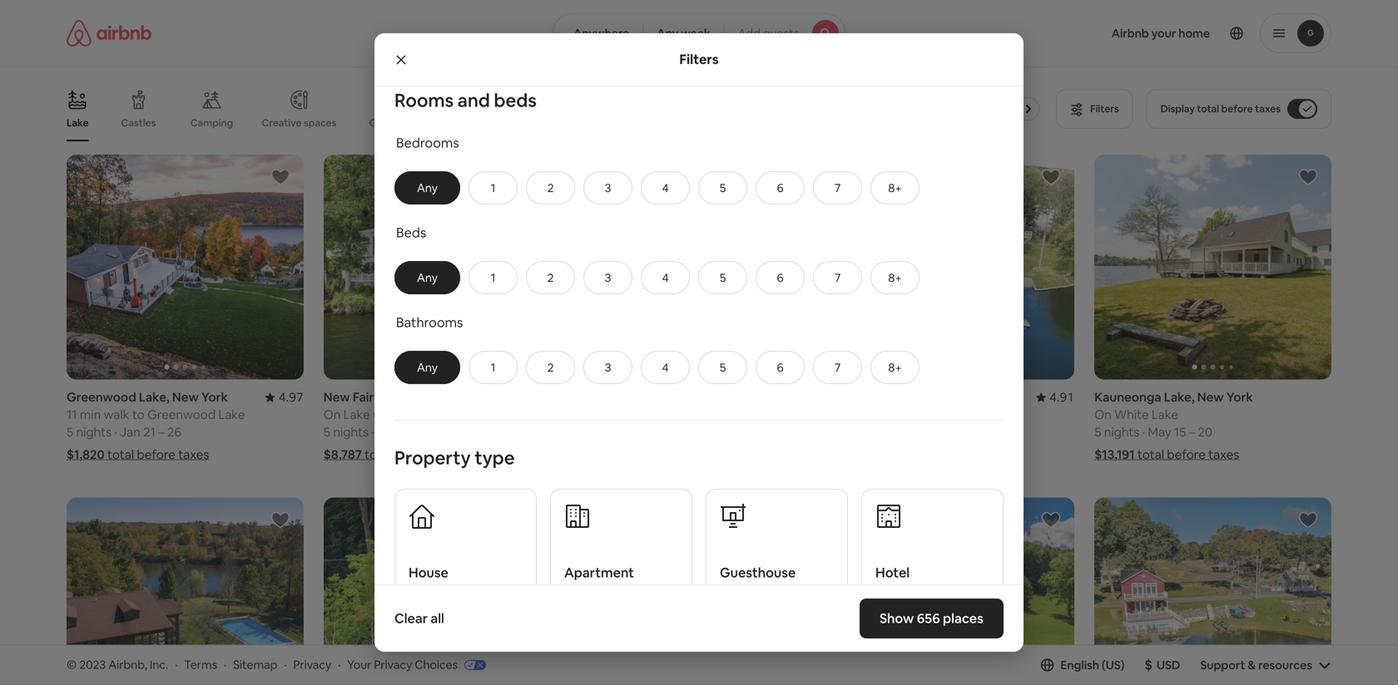 Task type: vqa. For each thing, say whether or not it's contained in the screenshot.
prices within Deep Creek Narrows Climb/Explore/Photos group
no



Task type: locate. For each thing, give the bounding box(es) containing it.
0 vertical spatial 1 button
[[469, 171, 518, 205]]

1 horizontal spatial york
[[1226, 390, 1253, 406]]

· down fairfield,
[[371, 424, 374, 441]]

4 for bedrooms
[[662, 180, 669, 195]]

1 on from the left
[[324, 407, 341, 423]]

– right 21 on the left bottom of page
[[158, 424, 164, 441]]

1 any button from the top
[[394, 171, 460, 205]]

3
[[605, 180, 611, 195], [605, 270, 611, 285], [605, 360, 611, 375]]

group
[[67, 77, 1046, 141], [67, 155, 304, 380], [324, 155, 561, 380], [581, 155, 818, 380], [837, 155, 1074, 380], [1094, 155, 1331, 380], [67, 498, 304, 686], [324, 498, 561, 686], [581, 498, 818, 686], [837, 498, 1074, 686], [1094, 498, 1331, 686]]

any
[[657, 26, 678, 41], [417, 180, 438, 195], [417, 270, 438, 285], [417, 360, 438, 375]]

lake, inside kauneonga lake, new york on white lake 5 nights · may 15 – 20 $13,191 total before taxes
[[1164, 390, 1195, 406]]

show map button
[[644, 572, 754, 612]]

3 3 button from the top
[[583, 351, 632, 384]]

1 vertical spatial 7
[[834, 270, 841, 285]]

your privacy choices link
[[347, 658, 486, 674]]

1 horizontal spatial lake,
[[1164, 390, 1195, 406]]

6 button for beds
[[756, 261, 805, 294]]

1 button for beds
[[469, 261, 518, 294]]

2 any element from the top
[[412, 270, 443, 285]]

add to wishlist: lake huntington, new york image
[[1298, 511, 1318, 531]]

3 button for bathrooms
[[583, 351, 632, 384]]

0 vertical spatial 1
[[491, 180, 496, 195]]

5
[[720, 180, 726, 195], [720, 270, 726, 285], [720, 360, 726, 375], [67, 424, 73, 441], [324, 424, 330, 441], [1094, 424, 1101, 441]]

1 button
[[469, 171, 518, 205], [469, 261, 518, 294], [469, 351, 518, 384]]

1 new from the left
[[172, 389, 199, 406]]

1
[[491, 180, 496, 195], [491, 270, 496, 285], [491, 360, 496, 375]]

show left 656
[[880, 610, 914, 627]]

nights inside kauneonga lake, new york on white lake 5 nights · may 15 – 20 $13,191 total before taxes
[[1104, 424, 1139, 441]]

2 vertical spatial 4 button
[[641, 351, 690, 384]]

4 button for bedrooms
[[641, 171, 690, 205]]

total down may
[[1137, 447, 1164, 463]]

1 2 from the top
[[547, 180, 554, 195]]

2 button
[[526, 171, 575, 205], [526, 261, 575, 294], [526, 351, 575, 384]]

8+ button for bedrooms
[[870, 171, 920, 205]]

· left jan
[[114, 424, 117, 441]]

new
[[172, 389, 199, 406], [324, 389, 350, 406], [1197, 390, 1224, 406]]

york inside kauneonga lake, new york on white lake 5 nights · may 15 – 20 $13,191 total before taxes
[[1226, 390, 1253, 406]]

1 vertical spatial 3
[[605, 270, 611, 285]]

nights up '$8,787' at left
[[333, 424, 369, 441]]

3 button for bedrooms
[[583, 171, 632, 205]]

2 1 button from the top
[[469, 261, 518, 294]]

1 horizontal spatial greenwood
[[147, 407, 216, 423]]

on left white
[[1094, 407, 1112, 423]]

656
[[917, 610, 940, 627]]

1 4 from the top
[[662, 180, 669, 195]]

2 6 from the top
[[777, 270, 784, 285]]

3 5 button from the top
[[698, 351, 747, 384]]

before down candlewood
[[394, 447, 433, 463]]

privacy link
[[293, 658, 331, 673]]

taxes inside kauneonga lake, new york on white lake 5 nights · may 15 – 20 $13,191 total before taxes
[[1208, 447, 1239, 463]]

add to wishlist: washington, connecticut image
[[527, 511, 547, 531]]

1 vertical spatial 1 button
[[469, 261, 518, 294]]

any inside button
[[657, 26, 678, 41]]

before right display
[[1221, 102, 1253, 115]]

· left your
[[338, 658, 341, 673]]

1 for beds
[[491, 270, 496, 285]]

add to wishlist: greenwood lake, new york image
[[270, 167, 290, 187]]

1 vertical spatial any element
[[412, 270, 443, 285]]

2 6 button from the top
[[756, 261, 805, 294]]

add guests button
[[724, 13, 846, 53]]

any button down bedrooms
[[394, 171, 460, 205]]

any for bathrooms
[[417, 360, 438, 375]]

rooms
[[394, 88, 454, 112]]

2 vertical spatial 1
[[491, 360, 496, 375]]

3 2 button from the top
[[526, 351, 575, 384]]

2 vertical spatial 7
[[834, 360, 841, 375]]

1 7 from the top
[[834, 180, 841, 195]]

show inside filters dialog
[[880, 610, 914, 627]]

0 horizontal spatial show
[[661, 585, 691, 600]]

show 656 places link
[[860, 599, 1004, 639]]

3 6 button from the top
[[756, 351, 805, 384]]

2 vertical spatial any element
[[412, 360, 443, 375]]

white
[[1114, 407, 1149, 423]]

property type
[[394, 446, 515, 470]]

1 vertical spatial 4
[[662, 270, 669, 285]]

2 vertical spatial 8+ element
[[888, 360, 902, 375]]

0 vertical spatial 6 button
[[756, 171, 805, 205]]

nights down white
[[1104, 424, 1139, 441]]

any up the bathrooms
[[417, 270, 438, 285]]

0 vertical spatial show
[[661, 585, 691, 600]]

5 inside the new fairfield, connecticut on lake candlewood 5 nights · $8,787 total before taxes
[[324, 424, 330, 441]]

0 vertical spatial 8+
[[888, 180, 902, 195]]

2 2 button from the top
[[526, 261, 575, 294]]

0 vertical spatial 2 button
[[526, 171, 575, 205]]

show left map on the bottom of page
[[661, 585, 691, 600]]

0 vertical spatial 7
[[834, 180, 841, 195]]

2 vertical spatial 8+ button
[[870, 351, 920, 384]]

any left week
[[657, 26, 678, 41]]

on inside the new fairfield, connecticut on lake candlewood 5 nights · $8,787 total before taxes
[[324, 407, 341, 423]]

4 for beds
[[662, 270, 669, 285]]

1 3 from the top
[[605, 180, 611, 195]]

2 new from the left
[[324, 389, 350, 406]]

0 vertical spatial any button
[[394, 171, 460, 205]]

greenwood up min on the left bottom
[[67, 389, 136, 406]]

1 horizontal spatial –
[[1189, 424, 1195, 441]]

clear all
[[394, 610, 444, 627]]

bedrooms
[[396, 134, 459, 151]]

3 2 from the top
[[547, 360, 554, 375]]

2 8+ from the top
[[888, 270, 902, 285]]

1 vertical spatial 7 button
[[813, 261, 862, 294]]

0 vertical spatial 6
[[777, 180, 784, 195]]

lake, for greenwood
[[139, 389, 170, 406]]

1 vertical spatial 8+ button
[[870, 261, 920, 294]]

2 privacy from the left
[[374, 658, 412, 673]]

7 button for bathrooms
[[813, 351, 862, 384]]

add to wishlist: new fairfield, connecticut image
[[527, 167, 547, 187]]

new fairfield, connecticut on lake candlewood 5 nights · $8,787 total before taxes
[[324, 389, 479, 463]]

before down 21 on the left bottom of page
[[137, 447, 175, 463]]

1 button for bathrooms
[[469, 351, 518, 384]]

3 7 from the top
[[834, 360, 841, 375]]

all
[[430, 610, 444, 627]]

support & resources button
[[1200, 658, 1331, 673]]

3 1 from the top
[[491, 360, 496, 375]]

new inside greenwood lake, new york 11 min walk to greenwood lake 5 nights · jan 21 – 26 $1,820 total before taxes
[[172, 389, 199, 406]]

total right display
[[1197, 102, 1219, 115]]

8+ for bedrooms
[[888, 180, 902, 195]]

sitemap link
[[233, 658, 277, 673]]

any week
[[657, 26, 710, 41]]

7 button
[[813, 171, 862, 205], [813, 261, 862, 294], [813, 351, 862, 384]]

lake, inside greenwood lake, new york 11 min walk to greenwood lake 5 nights · jan 21 – 26 $1,820 total before taxes
[[139, 389, 170, 406]]

show for show 656 places
[[880, 610, 914, 627]]

1 horizontal spatial on
[[837, 407, 855, 423]]

0 horizontal spatial –
[[158, 424, 164, 441]]

3 new from the left
[[1197, 390, 1224, 406]]

4 button
[[641, 171, 690, 205], [641, 261, 690, 294], [641, 351, 690, 384]]

6 button for bedrooms
[[756, 171, 805, 205]]

3 button for beds
[[583, 261, 632, 294]]

3 1 button from the top
[[469, 351, 518, 384]]

· inside greenwood lake, new york 11 min walk to greenwood lake 5 nights · jan 21 – 26 $1,820 total before taxes
[[114, 424, 117, 441]]

0 vertical spatial any element
[[412, 180, 443, 195]]

2 vertical spatial any button
[[394, 351, 460, 384]]

1 vertical spatial any button
[[394, 261, 460, 294]]

anywhere button
[[552, 13, 644, 53]]

1 button for bedrooms
[[469, 171, 518, 205]]

lake inside the new fairfield, connecticut on lake candlewood 5 nights · $8,787 total before taxes
[[343, 407, 370, 423]]

taxes
[[1255, 102, 1281, 115], [178, 447, 209, 463], [435, 447, 466, 463], [1208, 447, 1239, 463]]

2 8+ button from the top
[[870, 261, 920, 294]]

guesthouse button
[[706, 489, 848, 596]]

0 vertical spatial 3 button
[[583, 171, 632, 205]]

2 1 from the top
[[491, 270, 496, 285]]

3 for beds
[[605, 270, 611, 285]]

2 5 button from the top
[[698, 261, 747, 294]]

connecticut
[[406, 389, 479, 406]]

1 – from the left
[[158, 424, 164, 441]]

york inside greenwood lake, new york 11 min walk to greenwood lake 5 nights · jan 21 – 26 $1,820 total before taxes
[[201, 389, 228, 406]]

any up connecticut
[[417, 360, 438, 375]]

1 vertical spatial 5 button
[[698, 261, 747, 294]]

any for beds
[[417, 270, 438, 285]]

0 vertical spatial 8+ element
[[888, 180, 902, 195]]

any button up connecticut
[[394, 351, 460, 384]]

usd
[[1157, 658, 1180, 673]]

1 vertical spatial 3 button
[[583, 261, 632, 294]]

1 vertical spatial 8+
[[888, 270, 902, 285]]

2 nights from the left
[[333, 424, 369, 441]]

2 – from the left
[[1189, 424, 1195, 441]]

beds
[[494, 88, 537, 112]]

– inside kauneonga lake, new york on white lake 5 nights · may 15 – 20 $13,191 total before taxes
[[1189, 424, 1195, 441]]

7
[[834, 180, 841, 195], [834, 270, 841, 285], [834, 360, 841, 375]]

2 vertical spatial 3 button
[[583, 351, 632, 384]]

privacy right your
[[374, 658, 412, 673]]

total down jan
[[107, 447, 134, 463]]

0 horizontal spatial privacy
[[293, 658, 331, 673]]

6 button
[[756, 171, 805, 205], [756, 261, 805, 294], [756, 351, 805, 384]]

1 lake, from the left
[[139, 389, 170, 406]]

privacy left your
[[293, 658, 331, 673]]

walk
[[104, 407, 129, 423]]

3 nights from the left
[[1104, 424, 1139, 441]]

clear
[[394, 610, 428, 627]]

any element
[[412, 180, 443, 195], [412, 270, 443, 285], [412, 360, 443, 375]]

3 any button from the top
[[394, 351, 460, 384]]

any element down bedrooms
[[412, 180, 443, 195]]

any element up connecticut
[[412, 360, 443, 375]]

2 horizontal spatial on
[[1094, 407, 1112, 423]]

any button up the bathrooms
[[394, 261, 460, 294]]

2 vertical spatial 5 button
[[698, 351, 747, 384]]

2 for bathrooms
[[547, 360, 554, 375]]

new for to
[[172, 389, 199, 406]]

1 vertical spatial 6
[[777, 270, 784, 285]]

1 6 button from the top
[[756, 171, 805, 205]]

2 horizontal spatial nights
[[1104, 424, 1139, 441]]

8+ for bathrooms
[[888, 360, 902, 375]]

8+ element
[[888, 180, 902, 195], [888, 270, 902, 285], [888, 360, 902, 375]]

1 8+ element from the top
[[888, 180, 902, 195]]

2 vertical spatial 8+
[[888, 360, 902, 375]]

0 horizontal spatial nights
[[76, 424, 112, 441]]

3 7 button from the top
[[813, 351, 862, 384]]

1 vertical spatial 4 button
[[641, 261, 690, 294]]

any down bedrooms
[[417, 180, 438, 195]]

on left beseck
[[837, 407, 855, 423]]

new left fairfield,
[[324, 389, 350, 406]]

4.91
[[1049, 389, 1074, 406]]

1 6 from the top
[[777, 180, 784, 195]]

1 horizontal spatial privacy
[[374, 658, 412, 673]]

0 horizontal spatial lake,
[[139, 389, 170, 406]]

3 4 button from the top
[[641, 351, 690, 384]]

1 1 button from the top
[[469, 171, 518, 205]]

3 on from the left
[[1094, 407, 1112, 423]]

1 7 button from the top
[[813, 171, 862, 205]]

greenwood lake, new york 11 min walk to greenwood lake 5 nights · jan 21 – 26 $1,820 total before taxes
[[67, 389, 245, 463]]

1 4 button from the top
[[641, 171, 690, 205]]

8+ for beds
[[888, 270, 902, 285]]

2 7 from the top
[[834, 270, 841, 285]]

new up 20
[[1197, 390, 1224, 406]]

· right terms link at bottom left
[[224, 658, 227, 673]]

3 4 from the top
[[662, 360, 669, 375]]

26
[[167, 424, 181, 441]]

2 7 button from the top
[[813, 261, 862, 294]]

2 4 button from the top
[[641, 261, 690, 294]]

lake,
[[139, 389, 170, 406], [1164, 390, 1195, 406]]

7 for bathrooms
[[834, 360, 841, 375]]

show inside button
[[661, 585, 691, 600]]

5 inside greenwood lake, new york 11 min walk to greenwood lake 5 nights · jan 21 – 26 $1,820 total before taxes
[[67, 424, 73, 441]]

0 horizontal spatial greenwood
[[67, 389, 136, 406]]

add to wishlist: kauneonga lake, new york image
[[1298, 167, 1318, 187]]

display
[[1161, 102, 1195, 115]]

on up '$8,787' at left
[[324, 407, 341, 423]]

4
[[662, 180, 669, 195], [662, 270, 669, 285], [662, 360, 669, 375]]

1 nights from the left
[[76, 424, 112, 441]]

total inside greenwood lake, new york 11 min walk to greenwood lake 5 nights · jan 21 – 26 $1,820 total before taxes
[[107, 447, 134, 463]]

lake
[[67, 117, 89, 129], [218, 407, 245, 423], [343, 407, 370, 423], [901, 407, 928, 423], [1152, 407, 1178, 423]]

beseck
[[857, 407, 898, 423]]

filters dialog
[[374, 33, 1024, 652]]

new inside kauneonga lake, new york on white lake 5 nights · may 15 – 20 $13,191 total before taxes
[[1197, 390, 1224, 406]]

1 3 button from the top
[[583, 171, 632, 205]]

1 any element from the top
[[412, 180, 443, 195]]

2 3 button from the top
[[583, 261, 632, 294]]

1 vertical spatial 2 button
[[526, 261, 575, 294]]

20
[[1198, 424, 1212, 441]]

· left may
[[1142, 424, 1145, 441]]

8+ element for bedrooms
[[888, 180, 902, 195]]

0 horizontal spatial york
[[201, 389, 228, 406]]

2 2 from the top
[[547, 270, 554, 285]]

5 button for bedrooms
[[698, 171, 747, 205]]

3 8+ from the top
[[888, 360, 902, 375]]

0 horizontal spatial on
[[324, 407, 341, 423]]

2 vertical spatial 1 button
[[469, 351, 518, 384]]

2 vertical spatial 6 button
[[756, 351, 805, 384]]

4 button for bathrooms
[[641, 351, 690, 384]]

1 1 from the top
[[491, 180, 496, 195]]

greenwood
[[67, 389, 136, 406], [147, 407, 216, 423]]

house button
[[394, 489, 537, 596]]

1 vertical spatial 6 button
[[756, 261, 805, 294]]

sitemap
[[233, 658, 277, 673]]

golfing
[[369, 117, 404, 129]]

– right 15
[[1189, 424, 1195, 441]]

new up 26
[[172, 389, 199, 406]]

3 button
[[583, 171, 632, 205], [583, 261, 632, 294], [583, 351, 632, 384]]

0 vertical spatial 2
[[547, 180, 554, 195]]

2 horizontal spatial new
[[1197, 390, 1224, 406]]

0 vertical spatial 3
[[605, 180, 611, 195]]

2 vertical spatial 6
[[777, 360, 784, 375]]

0 vertical spatial 8+ button
[[870, 171, 920, 205]]

lake, for kauneonga
[[1164, 390, 1195, 406]]

total right '$8,787' at left
[[365, 447, 391, 463]]

before inside the new fairfield, connecticut on lake candlewood 5 nights · $8,787 total before taxes
[[394, 447, 433, 463]]

2 york from the left
[[1226, 390, 1253, 406]]

1 york from the left
[[201, 389, 228, 406]]

2 any button from the top
[[394, 261, 460, 294]]

lake, up to
[[139, 389, 170, 406]]

1 5 button from the top
[[698, 171, 747, 205]]

1 vertical spatial 8+ element
[[888, 270, 902, 285]]

4.97 out of 5 average rating image
[[265, 389, 304, 406]]

1 2 button from the top
[[526, 171, 575, 205]]

5 inside kauneonga lake, new york on white lake 5 nights · may 15 – 20 $13,191 total before taxes
[[1094, 424, 1101, 441]]

3 any element from the top
[[412, 360, 443, 375]]

add to wishlist: callicoon, new york image
[[784, 167, 804, 187]]

taxes inside the new fairfield, connecticut on lake candlewood 5 nights · $8,787 total before taxes
[[435, 447, 466, 463]]

support
[[1200, 658, 1245, 673]]

1 vertical spatial 2
[[547, 270, 554, 285]]

2 for beds
[[547, 270, 554, 285]]

5 button
[[698, 171, 747, 205], [698, 261, 747, 294], [698, 351, 747, 384]]

2 3 from the top
[[605, 270, 611, 285]]

2 vertical spatial 4
[[662, 360, 669, 375]]

2 4 from the top
[[662, 270, 669, 285]]

1 horizontal spatial show
[[880, 610, 914, 627]]

2 for bedrooms
[[547, 180, 554, 195]]

greenwood up 26
[[147, 407, 216, 423]]

2 lake, from the left
[[1164, 390, 1195, 406]]

None search field
[[552, 13, 846, 53]]

0 vertical spatial 5 button
[[698, 171, 747, 205]]

profile element
[[866, 0, 1331, 67]]

6 for bathrooms
[[777, 360, 784, 375]]

terms · sitemap · privacy ·
[[184, 658, 341, 673]]

·
[[114, 424, 117, 441], [371, 424, 374, 441], [1142, 424, 1145, 441], [175, 658, 178, 673], [224, 658, 227, 673], [284, 658, 287, 673], [338, 658, 341, 673]]

hotel
[[875, 565, 910, 582]]

0 vertical spatial 4 button
[[641, 171, 690, 205]]

$
[[1145, 657, 1152, 674]]

1 horizontal spatial new
[[324, 389, 350, 406]]

nights
[[76, 424, 112, 441], [333, 424, 369, 441], [1104, 424, 1139, 441]]

1 privacy from the left
[[293, 658, 331, 673]]

3 3 from the top
[[605, 360, 611, 375]]

kauneonga
[[1094, 390, 1161, 406]]

1 8+ from the top
[[888, 180, 902, 195]]

type
[[475, 446, 515, 470]]

york
[[201, 389, 228, 406], [1226, 390, 1253, 406]]

2 vertical spatial 2 button
[[526, 351, 575, 384]]

3 8+ button from the top
[[870, 351, 920, 384]]

2 vertical spatial 7 button
[[813, 351, 862, 384]]

1 horizontal spatial nights
[[333, 424, 369, 441]]

3 6 from the top
[[777, 360, 784, 375]]

–
[[158, 424, 164, 441], [1189, 424, 1195, 441]]

2 8+ element from the top
[[888, 270, 902, 285]]

any week button
[[643, 13, 725, 53]]

6
[[777, 180, 784, 195], [777, 270, 784, 285], [777, 360, 784, 375]]

2 button for bedrooms
[[526, 171, 575, 205]]

8+ button
[[870, 171, 920, 205], [870, 261, 920, 294], [870, 351, 920, 384]]

1 vertical spatial 1
[[491, 270, 496, 285]]

any element up the bathrooms
[[412, 270, 443, 285]]

3 8+ element from the top
[[888, 360, 902, 375]]

0 vertical spatial 4
[[662, 180, 669, 195]]

1 vertical spatial show
[[880, 610, 914, 627]]

0 vertical spatial 7 button
[[813, 171, 862, 205]]

3 for bedrooms
[[605, 180, 611, 195]]

kauneonga lake, new york on white lake 5 nights · may 15 – 20 $13,191 total before taxes
[[1094, 390, 1253, 463]]

lake inside greenwood lake, new york 11 min walk to greenwood lake 5 nights · jan 21 – 26 $1,820 total before taxes
[[218, 407, 245, 423]]

0 horizontal spatial new
[[172, 389, 199, 406]]

before down 15
[[1167, 447, 1206, 463]]

nights down min on the left bottom
[[76, 424, 112, 441]]

2 vertical spatial 3
[[605, 360, 611, 375]]

lake, up 15
[[1164, 390, 1195, 406]]

7 button for bedrooms
[[813, 171, 862, 205]]

min
[[80, 407, 101, 423]]

1 8+ button from the top
[[870, 171, 920, 205]]

2 vertical spatial 2
[[547, 360, 554, 375]]

8+ button for beds
[[870, 261, 920, 294]]



Task type: describe. For each thing, give the bounding box(es) containing it.
lake inside kauneonga lake, new york on white lake 5 nights · may 15 – 20 $13,191 total before taxes
[[1152, 407, 1178, 423]]

inc.
[[150, 658, 168, 673]]

any button for bedrooms
[[394, 171, 460, 205]]

hotel button
[[861, 489, 1004, 596]]

· right inc.
[[175, 658, 178, 673]]

1 for bedrooms
[[491, 180, 496, 195]]

7 for bedrooms
[[834, 180, 841, 195]]

new inside the new fairfield, connecticut on lake candlewood 5 nights · $8,787 total before taxes
[[324, 389, 350, 406]]

4 for bathrooms
[[662, 360, 669, 375]]

camping
[[190, 117, 233, 129]]

$13,191
[[1094, 447, 1135, 463]]

candlewood
[[373, 407, 446, 423]]

show map
[[661, 585, 718, 600]]

any button for beds
[[394, 261, 460, 294]]

none search field containing anywhere
[[552, 13, 846, 53]]

11
[[67, 407, 77, 423]]

5 button for beds
[[698, 261, 747, 294]]

· inside kauneonga lake, new york on white lake 5 nights · may 15 – 20 $13,191 total before taxes
[[1142, 424, 1145, 441]]

taxes inside greenwood lake, new york 11 min walk to greenwood lake 5 nights · jan 21 – 26 $1,820 total before taxes
[[178, 447, 209, 463]]

resources
[[1258, 658, 1312, 673]]

8+ button for bathrooms
[[870, 351, 920, 384]]

display total before taxes
[[1161, 102, 1281, 115]]

any element for bedrooms
[[412, 180, 443, 195]]

show 656 places
[[880, 610, 984, 627]]

any button for bathrooms
[[394, 351, 460, 384]]

property
[[394, 446, 471, 470]]

add
[[738, 26, 760, 41]]

4.91 out of 5 average rating image
[[1036, 389, 1074, 406]]

4.97
[[278, 389, 304, 406]]

before inside kauneonga lake, new york on white lake 5 nights · may 15 – 20 $13,191 total before taxes
[[1167, 447, 1206, 463]]

&
[[1248, 658, 1256, 673]]

new for 5
[[1197, 390, 1224, 406]]

rooms and beds
[[394, 88, 537, 112]]

spaces
[[304, 117, 337, 129]]

· left the privacy link
[[284, 658, 287, 673]]

before inside greenwood lake, new york 11 min walk to greenwood lake 5 nights · jan 21 – 26 $1,820 total before taxes
[[137, 447, 175, 463]]

8+ element for bathrooms
[[888, 360, 902, 375]]

2 button for bathrooms
[[526, 351, 575, 384]]

© 2023 airbnb, inc. ·
[[67, 658, 178, 673]]

creative
[[262, 117, 302, 129]]

guesthouse
[[720, 565, 796, 582]]

add to wishlist: hortonville, new york image
[[1041, 511, 1061, 531]]

clear all button
[[386, 602, 453, 636]]

york for kauneonga lake, new york on white lake 5 nights · may 15 – 20 $13,191 total before taxes
[[1226, 390, 1253, 406]]

$ usd
[[1145, 657, 1180, 674]]

terms
[[184, 658, 217, 673]]

and
[[458, 88, 490, 112]]

may
[[1148, 424, 1171, 441]]

add to wishlist: middlefield, connecticut image
[[1041, 167, 1061, 187]]

guests
[[763, 26, 799, 41]]

miles
[[597, 407, 627, 423]]

show for show map
[[661, 585, 691, 600]]

fairfield,
[[353, 389, 403, 406]]

3 for bathrooms
[[605, 360, 611, 375]]

2 button for beds
[[526, 261, 575, 294]]

add to wishlist: swan lake, new york image
[[270, 511, 290, 531]]

your
[[347, 658, 371, 673]]

©
[[67, 658, 77, 673]]

5 button for bathrooms
[[698, 351, 747, 384]]

total inside kauneonga lake, new york on white lake 5 nights · may 15 – 20 $13,191 total before taxes
[[1137, 447, 1164, 463]]

apartment
[[564, 565, 634, 582]]

creative spaces
[[262, 117, 337, 129]]

away
[[630, 407, 659, 423]]

nights inside the new fairfield, connecticut on lake candlewood 5 nights · $8,787 total before taxes
[[333, 424, 369, 441]]

21
[[143, 424, 155, 441]]

on inside kauneonga lake, new york on white lake 5 nights · may 15 – 20 $13,191 total before taxes
[[1094, 407, 1112, 423]]

anywhere
[[573, 26, 629, 41]]

to
[[132, 407, 145, 423]]

jan
[[120, 424, 140, 441]]

2 on from the left
[[837, 407, 855, 423]]

nights inside greenwood lake, new york 11 min walk to greenwood lake 5 nights · jan 21 – 26 $1,820 total before taxes
[[76, 424, 112, 441]]

york for greenwood lake, new york 11 min walk to greenwood lake 5 nights · jan 21 – 26 $1,820 total before taxes
[[201, 389, 228, 406]]

6 for bedrooms
[[777, 180, 784, 195]]

0 vertical spatial greenwood
[[67, 389, 136, 406]]

group containing lake
[[67, 77, 1046, 141]]

add guests
[[738, 26, 799, 41]]

english (us) button
[[1041, 658, 1125, 673]]

1 for bathrooms
[[491, 360, 496, 375]]

your privacy choices
[[347, 658, 458, 673]]

places
[[943, 610, 984, 627]]

on beseck lake
[[837, 407, 928, 423]]

any for bedrooms
[[417, 180, 438, 195]]

6 button for bathrooms
[[756, 351, 805, 384]]

english (us)
[[1060, 658, 1125, 673]]

7 for beds
[[834, 270, 841, 285]]

· inside the new fairfield, connecticut on lake candlewood 5 nights · $8,787 total before taxes
[[371, 424, 374, 441]]

week
[[681, 26, 710, 41]]

english
[[1060, 658, 1099, 673]]

4 button for beds
[[641, 261, 690, 294]]

(us)
[[1102, 658, 1125, 673]]

terms link
[[184, 658, 217, 673]]

support & resources
[[1200, 658, 1312, 673]]

any element for bathrooms
[[412, 360, 443, 375]]

castles
[[121, 117, 156, 129]]

6 for beds
[[777, 270, 784, 285]]

total inside the new fairfield, connecticut on lake candlewood 5 nights · $8,787 total before taxes
[[365, 447, 391, 463]]

map
[[693, 585, 718, 600]]

2023
[[79, 658, 106, 673]]

bathrooms
[[396, 314, 463, 331]]

choices
[[415, 658, 458, 673]]

$1,820
[[67, 447, 105, 463]]

– inside greenwood lake, new york 11 min walk to greenwood lake 5 nights · jan 21 – 26 $1,820 total before taxes
[[158, 424, 164, 441]]

$8,787
[[324, 447, 362, 463]]

15
[[1174, 424, 1186, 441]]

1 vertical spatial greenwood
[[147, 407, 216, 423]]

house
[[409, 565, 448, 582]]

apartment button
[[550, 489, 692, 596]]

8+ element for beds
[[888, 270, 902, 285]]

7 button for beds
[[813, 261, 862, 294]]

67
[[581, 407, 595, 423]]

airbnb,
[[108, 658, 147, 673]]

beds
[[396, 224, 426, 241]]

any element for beds
[[412, 270, 443, 285]]



